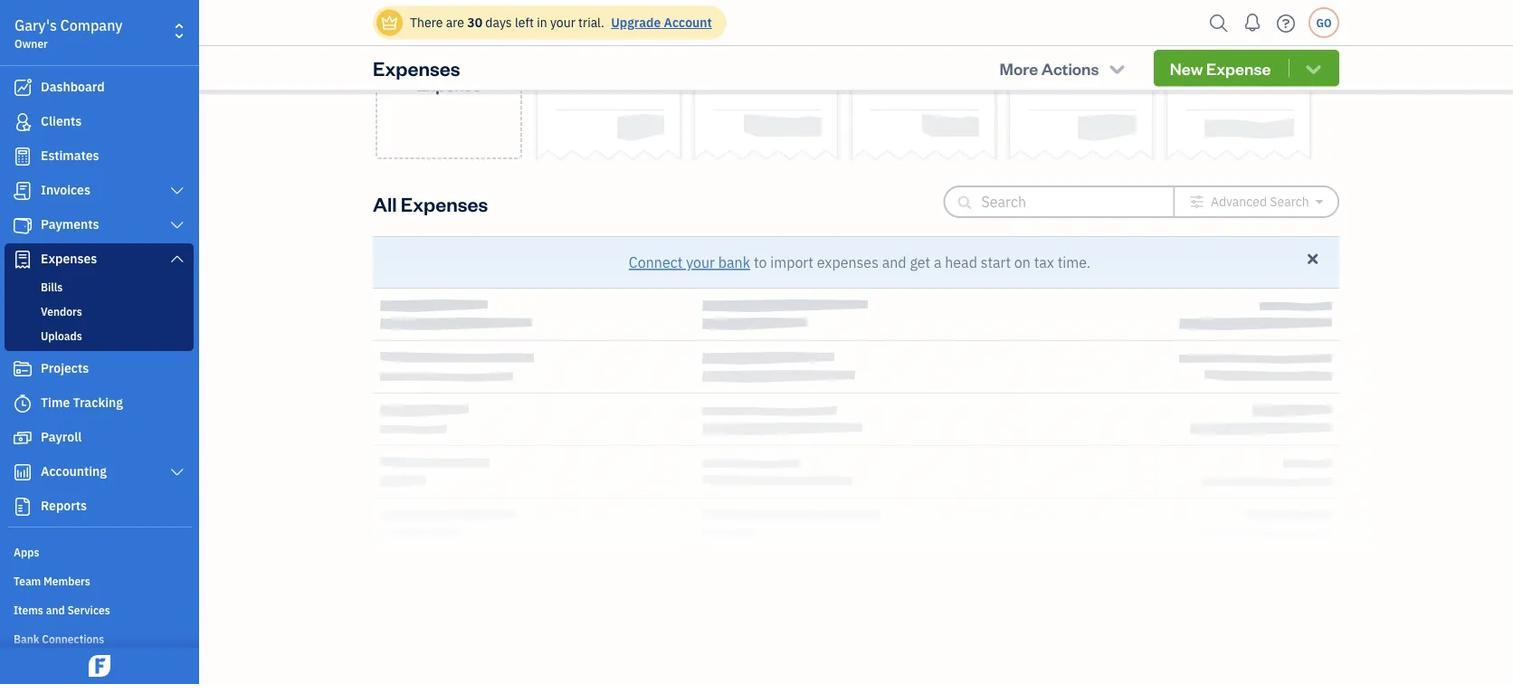 Task type: locate. For each thing, give the bounding box(es) containing it.
chevrondown image for new expense
[[1304, 59, 1325, 77]]

1 vertical spatial expenses
[[401, 191, 488, 216]]

30
[[467, 14, 483, 31]]

expenses right all
[[401, 191, 488, 216]]

timer image
[[12, 395, 33, 413]]

chevrondown image inside more actions "dropdown button"
[[1107, 59, 1128, 77]]

account
[[664, 14, 712, 31]]

in
[[537, 14, 547, 31]]

main element
[[0, 0, 244, 684]]

2 chevron large down image from the top
[[169, 465, 186, 480]]

team members
[[14, 574, 90, 588]]

invoice image
[[12, 182, 33, 200]]

2 vertical spatial expenses
[[41, 250, 97, 267]]

payment image
[[12, 216, 33, 234]]

0 vertical spatial expenses
[[373, 55, 460, 81]]

chevron large down image down estimates link
[[169, 184, 186, 198]]

time.
[[1058, 253, 1091, 272]]

new
[[433, 52, 466, 74], [1170, 57, 1204, 79]]

0 vertical spatial and
[[882, 253, 907, 272]]

more
[[1000, 57, 1039, 79]]

members
[[44, 574, 90, 588]]

payroll link
[[5, 422, 194, 454]]

trial.
[[579, 14, 605, 31]]

0 vertical spatial chevron large down image
[[169, 252, 186, 266]]

more actions
[[1000, 57, 1100, 79]]

chevron large down image
[[169, 252, 186, 266], [169, 465, 186, 480]]

expenses
[[373, 55, 460, 81], [401, 191, 488, 216], [41, 250, 97, 267]]

bank connections link
[[5, 625, 194, 652]]

1 vertical spatial chevron large down image
[[169, 218, 186, 233]]

chevron large down image up reports link
[[169, 465, 186, 480]]

1 chevron large down image from the top
[[169, 184, 186, 198]]

estimates link
[[5, 140, 194, 173]]

and right items
[[46, 603, 65, 617]]

plus image
[[439, 19, 459, 38]]

head
[[945, 253, 978, 272]]

expense
[[1207, 57, 1271, 79], [417, 74, 481, 95]]

new inside button
[[1170, 57, 1204, 79]]

chevron large down image inside accounting link
[[169, 465, 186, 480]]

items
[[14, 603, 43, 617]]

actions
[[1042, 57, 1100, 79]]

items and services
[[14, 603, 110, 617]]

on
[[1015, 253, 1031, 272]]

1 horizontal spatial chevrondown image
[[1304, 59, 1325, 77]]

notifications image
[[1239, 5, 1268, 41]]

tax
[[1035, 253, 1055, 272]]

chevron large down image
[[169, 184, 186, 198], [169, 218, 186, 233]]

dashboard link
[[5, 72, 194, 104]]

all
[[373, 191, 397, 216]]

expenses inside main element
[[41, 250, 97, 267]]

chevron large down image up expenses link
[[169, 218, 186, 233]]

reports
[[41, 497, 87, 514]]

2 chevron large down image from the top
[[169, 218, 186, 233]]

there are 30 days left in your trial. upgrade account
[[410, 14, 712, 31]]

expenses down there
[[373, 55, 460, 81]]

client image
[[12, 113, 33, 131]]

vendors
[[41, 304, 82, 319]]

are
[[446, 14, 464, 31]]

clients
[[41, 113, 82, 129]]

1 horizontal spatial new expense
[[1170, 57, 1271, 79]]

expense image
[[12, 251, 33, 269]]

connect your bank to import expenses and get a head start on tax time.
[[629, 253, 1091, 272]]

1 horizontal spatial your
[[686, 253, 715, 272]]

chevrondown image right actions
[[1107, 59, 1128, 77]]

Search text field
[[982, 187, 1145, 216]]

chevron large down image for accounting
[[169, 465, 186, 480]]

1 horizontal spatial expense
[[1207, 57, 1271, 79]]

expenses up bills
[[41, 250, 97, 267]]

connect your bank button
[[629, 252, 751, 273]]

your left bank
[[686, 253, 715, 272]]

projects
[[41, 360, 89, 377]]

payroll
[[41, 429, 82, 445]]

new expense down search image
[[1170, 57, 1271, 79]]

expense down the notifications image
[[1207, 57, 1271, 79]]

1 vertical spatial chevron large down image
[[169, 465, 186, 480]]

items and services link
[[5, 596, 194, 623]]

chevron large down image up 'bills' link at the left top of page
[[169, 252, 186, 266]]

new expense
[[417, 52, 481, 95], [1170, 57, 1271, 79]]

dashboard
[[41, 78, 105, 95]]

project image
[[12, 360, 33, 378]]

new expense down plus image
[[417, 52, 481, 95]]

your right in
[[550, 14, 576, 31]]

more actions button
[[984, 50, 1144, 86]]

1 chevron large down image from the top
[[169, 252, 186, 266]]

expense down plus image
[[417, 74, 481, 95]]

0 vertical spatial your
[[550, 14, 576, 31]]

bills link
[[8, 276, 190, 298]]

new expense link
[[376, 0, 522, 159]]

chevron large down image for payments
[[169, 218, 186, 233]]

chart image
[[12, 464, 33, 482]]

services
[[67, 603, 110, 617]]

time tracking
[[41, 394, 123, 411]]

chevrondown image down go "dropdown button"
[[1304, 59, 1325, 77]]

1 horizontal spatial new
[[1170, 57, 1204, 79]]

accounting
[[41, 463, 107, 480]]

projects link
[[5, 353, 194, 386]]

1 horizontal spatial and
[[882, 253, 907, 272]]

freshbooks image
[[85, 655, 114, 677]]

accounting link
[[5, 456, 194, 489]]

bills
[[41, 280, 63, 294]]

and left get at the top
[[882, 253, 907, 272]]

0 horizontal spatial chevrondown image
[[1107, 59, 1128, 77]]

crown image
[[380, 13, 399, 32]]

bank connections
[[14, 632, 104, 646]]

1 vertical spatial and
[[46, 603, 65, 617]]

go
[[1317, 15, 1332, 30]]

0 vertical spatial chevron large down image
[[169, 184, 186, 198]]

and
[[882, 253, 907, 272], [46, 603, 65, 617]]

0 horizontal spatial new
[[433, 52, 466, 74]]

new expense button
[[1154, 50, 1340, 86]]

your
[[550, 14, 576, 31], [686, 253, 715, 272]]

1 vertical spatial your
[[686, 253, 715, 272]]

report image
[[12, 498, 33, 516]]

0 horizontal spatial and
[[46, 603, 65, 617]]

2 chevrondown image from the left
[[1304, 59, 1325, 77]]

owner
[[14, 36, 48, 51]]

chevrondown image
[[1107, 59, 1128, 77], [1304, 59, 1325, 77]]

1 chevrondown image from the left
[[1107, 59, 1128, 77]]

chevrondown image inside new expense button
[[1304, 59, 1325, 77]]

team members link
[[5, 567, 194, 594]]

uploads link
[[8, 325, 190, 347]]

0 horizontal spatial expense
[[417, 74, 481, 95]]



Task type: describe. For each thing, give the bounding box(es) containing it.
go button
[[1309, 7, 1340, 38]]

expenses
[[817, 253, 879, 272]]

search image
[[1205, 10, 1234, 37]]

upgrade
[[611, 14, 661, 31]]

import
[[771, 253, 814, 272]]

bank
[[719, 253, 751, 272]]

there
[[410, 14, 443, 31]]

left
[[515, 14, 534, 31]]

expense inside button
[[1207, 57, 1271, 79]]

0 horizontal spatial new expense
[[417, 52, 481, 95]]

chevron large down image for expenses
[[169, 252, 186, 266]]

new expense inside button
[[1170, 57, 1271, 79]]

apps
[[14, 545, 39, 560]]

chevron large down image for invoices
[[169, 184, 186, 198]]

days
[[486, 14, 512, 31]]

bank
[[14, 632, 39, 646]]

payments link
[[5, 209, 194, 242]]

time tracking link
[[5, 387, 194, 420]]

go to help image
[[1272, 10, 1301, 37]]

uploads
[[41, 329, 82, 343]]

estimates
[[41, 147, 99, 164]]

to
[[754, 253, 767, 272]]

upgrade account link
[[608, 14, 712, 31]]

invoices
[[41, 182, 90, 198]]

company
[[60, 16, 123, 35]]

new expense button
[[1154, 50, 1340, 86]]

tracking
[[73, 394, 123, 411]]

0 horizontal spatial your
[[550, 14, 576, 31]]

all expenses
[[373, 191, 488, 216]]

invoices link
[[5, 175, 194, 207]]

expenses link
[[5, 244, 194, 276]]

clients link
[[5, 106, 194, 139]]

vendors link
[[8, 301, 190, 322]]

close image
[[1305, 251, 1322, 267]]

and inside main element
[[46, 603, 65, 617]]

a
[[934, 253, 942, 272]]

team
[[14, 574, 41, 588]]

connections
[[42, 632, 104, 646]]

start
[[981, 253, 1011, 272]]

dashboard image
[[12, 79, 33, 97]]

money image
[[12, 429, 33, 447]]

estimate image
[[12, 148, 33, 166]]

reports link
[[5, 491, 194, 523]]

chevrondown image for more actions
[[1107, 59, 1128, 77]]

connect
[[629, 253, 683, 272]]

apps link
[[5, 538, 194, 565]]

gary's
[[14, 16, 57, 35]]

payments
[[41, 216, 99, 233]]

gary's company owner
[[14, 16, 123, 51]]

get
[[910, 253, 931, 272]]

new inside new expense
[[433, 52, 466, 74]]

time
[[41, 394, 70, 411]]



Task type: vqa. For each thing, say whether or not it's contained in the screenshot.
Maria's at the left top of page
no



